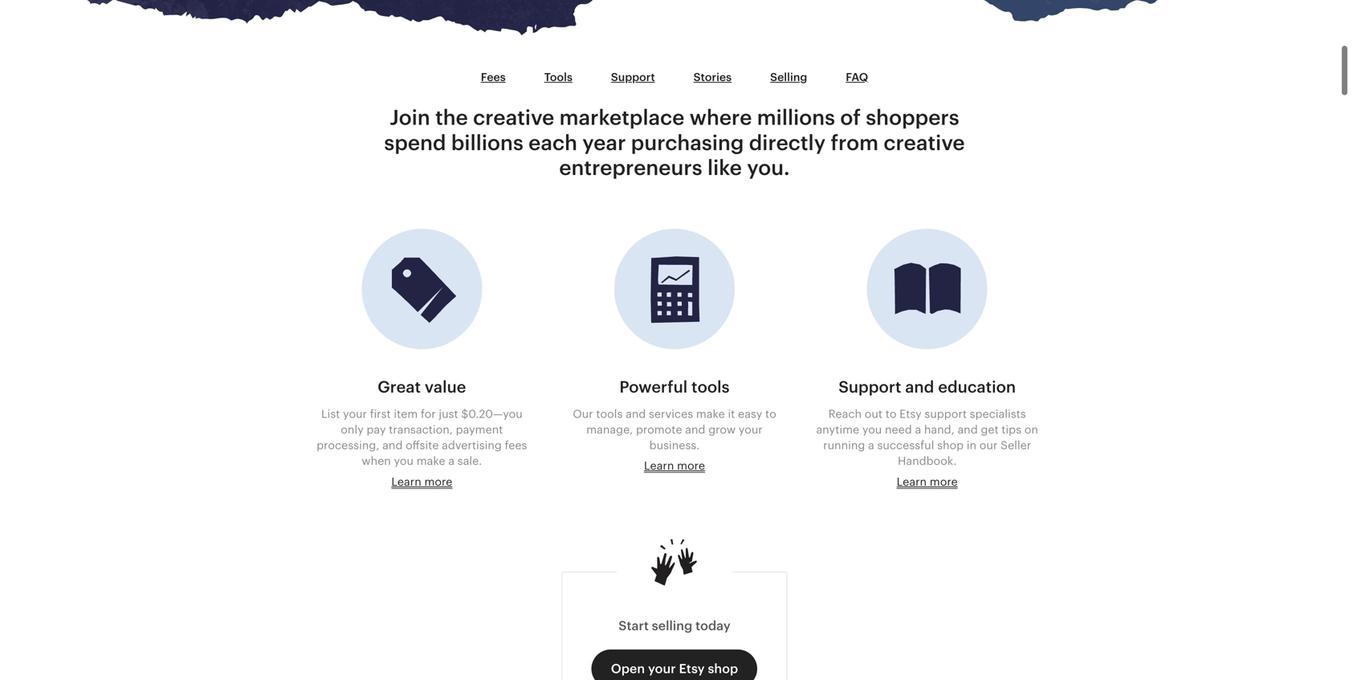 Task type: locate. For each thing, give the bounding box(es) containing it.
0 horizontal spatial tools
[[596, 407, 623, 420]]

and up support
[[905, 378, 934, 396]]

your inside "open your etsy shop" link
[[648, 662, 676, 676]]

0 horizontal spatial etsy
[[679, 662, 705, 676]]

great
[[378, 378, 421, 396]]

transaction,
[[389, 423, 453, 436]]

a
[[915, 423, 921, 436], [868, 439, 874, 452], [448, 455, 455, 467]]

2 vertical spatial a
[[448, 455, 455, 467]]

creative up billions
[[473, 106, 554, 129]]

where
[[690, 106, 752, 129]]

you down out
[[862, 423, 882, 436]]

and up in
[[958, 423, 978, 436]]

manage,
[[586, 423, 633, 436]]

make
[[696, 407, 725, 420], [417, 455, 445, 467]]

for
[[421, 407, 436, 420]]

2 vertical spatial your
[[648, 662, 676, 676]]

to up need
[[885, 407, 897, 420]]

directly
[[749, 131, 826, 154]]

learn more link for tools
[[644, 459, 705, 473]]

0 horizontal spatial learn
[[391, 475, 421, 488]]

creative
[[473, 106, 554, 129], [884, 131, 965, 154]]

2 horizontal spatial more
[[930, 475, 958, 488]]

it
[[728, 407, 735, 420]]

marketplace
[[559, 106, 685, 129]]

0 horizontal spatial shop
[[708, 662, 738, 676]]

specialists
[[970, 407, 1026, 420]]

creative down shoppers
[[884, 131, 965, 154]]

and
[[905, 378, 934, 396], [626, 407, 646, 420], [685, 423, 705, 436], [958, 423, 978, 436], [382, 439, 403, 452]]

learn more link down business.
[[644, 459, 705, 473]]

support up marketplace
[[611, 71, 655, 83]]

1 horizontal spatial learn
[[644, 459, 674, 472]]

your up only
[[343, 407, 367, 420]]

you.
[[747, 156, 790, 180]]

like
[[707, 156, 742, 180]]

make inside our tools and services make it easy to manage, promote and grow your business. learn more
[[696, 407, 725, 420]]

1 vertical spatial support
[[839, 378, 901, 396]]

offsite
[[406, 439, 439, 452]]

1 vertical spatial make
[[417, 455, 445, 467]]

your right open
[[648, 662, 676, 676]]

shoppers
[[866, 106, 959, 129]]

support for support and education
[[839, 378, 901, 396]]

processing,
[[317, 439, 379, 452]]

shop
[[937, 439, 964, 452], [708, 662, 738, 676]]

0 vertical spatial shop
[[937, 439, 964, 452]]

1 horizontal spatial creative
[[884, 131, 965, 154]]

tools link
[[525, 62, 592, 92]]

and up the promote
[[626, 407, 646, 420]]

faq
[[846, 71, 868, 83]]

learn down the offsite at the bottom left of the page
[[391, 475, 421, 488]]

support up out
[[839, 378, 901, 396]]

tools
[[691, 378, 730, 396], [596, 407, 623, 420]]

etsy up need
[[900, 407, 922, 420]]

learn more link
[[644, 459, 705, 473], [391, 475, 452, 489], [897, 475, 958, 489]]

great value
[[378, 378, 466, 396]]

make inside list your first item for just $0.20—you only pay transaction, payment processing, and offsite advertising fees when you make a sale. learn more
[[417, 455, 445, 467]]

1 horizontal spatial your
[[648, 662, 676, 676]]

shop down hand,
[[937, 439, 964, 452]]

0 vertical spatial tools
[[691, 378, 730, 396]]

2 horizontal spatial a
[[915, 423, 921, 436]]

0 vertical spatial make
[[696, 407, 725, 420]]

your inside list your first item for just $0.20—you only pay transaction, payment processing, and offsite advertising fees when you make a sale. learn more
[[343, 407, 367, 420]]

more down handbook.
[[930, 475, 958, 488]]

learn more link down handbook.
[[897, 475, 958, 489]]

support
[[925, 407, 967, 420]]

2 horizontal spatial learn more link
[[897, 475, 958, 489]]

1 to from the left
[[765, 407, 776, 420]]

2 to from the left
[[885, 407, 897, 420]]

year
[[582, 131, 626, 154]]

0 vertical spatial etsy
[[900, 407, 922, 420]]

shop down today
[[708, 662, 738, 676]]

more inside list your first item for just $0.20—you only pay transaction, payment processing, and offsite advertising fees when you make a sale. learn more
[[424, 475, 452, 488]]

business.
[[649, 439, 700, 452]]

0 horizontal spatial more
[[424, 475, 452, 488]]

1 horizontal spatial tools
[[691, 378, 730, 396]]

make down the offsite at the bottom left of the page
[[417, 455, 445, 467]]

learn down handbook.
[[897, 475, 927, 488]]

1 horizontal spatial support
[[839, 378, 901, 396]]

tools up the it
[[691, 378, 730, 396]]

your down easy
[[739, 423, 763, 436]]

open
[[611, 662, 645, 676]]

0 horizontal spatial a
[[448, 455, 455, 467]]

you
[[862, 423, 882, 436], [394, 455, 414, 467]]

1 horizontal spatial more
[[677, 459, 705, 472]]

0 horizontal spatial your
[[343, 407, 367, 420]]

1 vertical spatial tools
[[596, 407, 623, 420]]

1 horizontal spatial to
[[885, 407, 897, 420]]

you down the offsite at the bottom left of the page
[[394, 455, 414, 467]]

faq link
[[827, 62, 888, 92]]

to inside our tools and services make it easy to manage, promote and grow your business. learn more
[[765, 407, 776, 420]]

0 vertical spatial support
[[611, 71, 655, 83]]

learn more link down the offsite at the bottom left of the page
[[391, 475, 452, 489]]

1 vertical spatial creative
[[884, 131, 965, 154]]

2 horizontal spatial learn
[[897, 475, 927, 488]]

reach
[[828, 407, 862, 420]]

a left sale.
[[448, 455, 455, 467]]

your for open your etsy shop
[[648, 662, 676, 676]]

to right easy
[[765, 407, 776, 420]]

0 horizontal spatial to
[[765, 407, 776, 420]]

support
[[611, 71, 655, 83], [839, 378, 901, 396]]

easy
[[738, 407, 762, 420]]

more inside reach out to etsy support specialists anytime you need a hand, and get tips on running a successful shop in our seller handbook. learn more
[[930, 475, 958, 488]]

etsy down start selling today in the bottom of the page
[[679, 662, 705, 676]]

a inside list your first item for just $0.20—you only pay transaction, payment processing, and offsite advertising fees when you make a sale. learn more
[[448, 455, 455, 467]]

more
[[677, 459, 705, 472], [424, 475, 452, 488], [930, 475, 958, 488]]

your
[[343, 407, 367, 420], [739, 423, 763, 436], [648, 662, 676, 676]]

and up when
[[382, 439, 403, 452]]

open your etsy shop
[[611, 662, 738, 676]]

get
[[981, 423, 999, 436]]

open your etsy shop link
[[592, 650, 757, 680]]

a right running
[[868, 439, 874, 452]]

0 vertical spatial your
[[343, 407, 367, 420]]

1 horizontal spatial shop
[[937, 439, 964, 452]]

more down business.
[[677, 459, 705, 472]]

tools inside our tools and services make it easy to manage, promote and grow your business. learn more
[[596, 407, 623, 420]]

support for support
[[611, 71, 655, 83]]

learn down business.
[[644, 459, 674, 472]]

tools up manage,
[[596, 407, 623, 420]]

make up grow
[[696, 407, 725, 420]]

to
[[765, 407, 776, 420], [885, 407, 897, 420]]

payment
[[456, 423, 503, 436]]

learn
[[644, 459, 674, 472], [391, 475, 421, 488], [897, 475, 927, 488]]

of
[[840, 106, 861, 129]]

1 horizontal spatial etsy
[[900, 407, 922, 420]]

etsy
[[900, 407, 922, 420], [679, 662, 705, 676]]

0 horizontal spatial creative
[[473, 106, 554, 129]]

0 horizontal spatial make
[[417, 455, 445, 467]]

0 horizontal spatial you
[[394, 455, 414, 467]]

tools for our
[[596, 407, 623, 420]]

hand,
[[924, 423, 955, 436]]

0 horizontal spatial learn more link
[[391, 475, 452, 489]]

selling
[[770, 71, 807, 83]]

fees link
[[462, 62, 525, 92]]

your for list your first item for just $0.20—you only pay transaction, payment processing, and offsite advertising fees when you make a sale. learn more
[[343, 407, 367, 420]]

0 horizontal spatial support
[[611, 71, 655, 83]]

more down the offsite at the bottom left of the page
[[424, 475, 452, 488]]

1 vertical spatial shop
[[708, 662, 738, 676]]

on
[[1024, 423, 1038, 436]]

1 horizontal spatial make
[[696, 407, 725, 420]]

0 vertical spatial you
[[862, 423, 882, 436]]

1 horizontal spatial a
[[868, 439, 874, 452]]

running
[[823, 439, 865, 452]]

selling
[[652, 619, 692, 633]]

list
[[321, 407, 340, 420]]

item
[[394, 407, 418, 420]]

2 horizontal spatial your
[[739, 423, 763, 436]]

1 vertical spatial a
[[868, 439, 874, 452]]

1 vertical spatial you
[[394, 455, 414, 467]]

powerful tools
[[619, 378, 730, 396]]

1 vertical spatial your
[[739, 423, 763, 436]]

1 horizontal spatial you
[[862, 423, 882, 436]]

a right need
[[915, 423, 921, 436]]

1 horizontal spatial learn more link
[[644, 459, 705, 473]]



Task type: vqa. For each thing, say whether or not it's contained in the screenshot.
the topmost your
yes



Task type: describe. For each thing, give the bounding box(es) containing it.
learn more link for and
[[897, 475, 958, 489]]

tips
[[1002, 423, 1021, 436]]

to inside reach out to etsy support specialists anytime you need a hand, and get tips on running a successful shop in our seller handbook. learn more
[[885, 407, 897, 420]]

0 vertical spatial a
[[915, 423, 921, 436]]

today
[[696, 619, 731, 633]]

powerful
[[619, 378, 688, 396]]

grow
[[708, 423, 736, 436]]

and inside list your first item for just $0.20—you only pay transaction, payment processing, and offsite advertising fees when you make a sale. learn more
[[382, 439, 403, 452]]

our
[[573, 407, 593, 420]]

fees
[[481, 71, 506, 83]]

out
[[865, 407, 883, 420]]

etsy inside reach out to etsy support specialists anytime you need a hand, and get tips on running a successful shop in our seller handbook. learn more
[[900, 407, 922, 420]]

join the creative marketplace where millions of shoppers spend billions each year purchasing directly from creative entrepreneurs like you.
[[384, 106, 965, 180]]

only
[[341, 423, 364, 436]]

education
[[938, 378, 1016, 396]]

first
[[370, 407, 391, 420]]

stories
[[694, 71, 732, 83]]

tools for powerful
[[691, 378, 730, 396]]

tools
[[544, 71, 572, 83]]

stories link
[[674, 62, 751, 92]]

each
[[529, 131, 577, 154]]

selling link
[[751, 62, 827, 92]]

you inside list your first item for just $0.20—you only pay transaction, payment processing, and offsite advertising fees when you make a sale. learn more
[[394, 455, 414, 467]]

start
[[619, 619, 649, 633]]

handbook.
[[898, 455, 957, 467]]

when
[[362, 455, 391, 467]]

promote
[[636, 423, 682, 436]]

join
[[390, 106, 430, 129]]

the
[[435, 106, 468, 129]]

more inside our tools and services make it easy to manage, promote and grow your business. learn more
[[677, 459, 705, 472]]

just
[[439, 407, 458, 420]]

1 vertical spatial etsy
[[679, 662, 705, 676]]

learn more link for value
[[391, 475, 452, 489]]

fees
[[505, 439, 527, 452]]

learn inside reach out to etsy support specialists anytime you need a hand, and get tips on running a successful shop in our seller handbook. learn more
[[897, 475, 927, 488]]

need
[[885, 423, 912, 436]]

our
[[980, 439, 998, 452]]

successful
[[877, 439, 934, 452]]

0 vertical spatial creative
[[473, 106, 554, 129]]

pay
[[367, 423, 386, 436]]

support and education
[[839, 378, 1016, 396]]

reach out to etsy support specialists anytime you need a hand, and get tips on running a successful shop in our seller handbook. learn more
[[816, 407, 1038, 488]]

sale.
[[458, 455, 482, 467]]

support link
[[592, 62, 674, 92]]

advertising
[[442, 439, 502, 452]]

billions
[[451, 131, 523, 154]]

you inside reach out to etsy support specialists anytime you need a hand, and get tips on running a successful shop in our seller handbook. learn more
[[862, 423, 882, 436]]

start selling today
[[619, 619, 731, 633]]

from
[[831, 131, 879, 154]]

services
[[649, 407, 693, 420]]

spend
[[384, 131, 446, 154]]

learn inside our tools and services make it easy to manage, promote and grow your business. learn more
[[644, 459, 674, 472]]

$0.20—you
[[461, 407, 523, 420]]

learn inside list your first item for just $0.20—you only pay transaction, payment processing, and offsite advertising fees when you make a sale. learn more
[[391, 475, 421, 488]]

value
[[425, 378, 466, 396]]

shop inside reach out to etsy support specialists anytime you need a hand, and get tips on running a successful shop in our seller handbook. learn more
[[937, 439, 964, 452]]

purchasing
[[631, 131, 744, 154]]

seller
[[1001, 439, 1031, 452]]

in
[[967, 439, 977, 452]]

and inside reach out to etsy support specialists anytime you need a hand, and get tips on running a successful shop in our seller handbook. learn more
[[958, 423, 978, 436]]

entrepreneurs
[[559, 156, 702, 180]]

our tools and services make it easy to manage, promote and grow your business. learn more
[[573, 407, 776, 472]]

and up business.
[[685, 423, 705, 436]]

your inside our tools and services make it easy to manage, promote and grow your business. learn more
[[739, 423, 763, 436]]

list your first item for just $0.20—you only pay transaction, payment processing, and offsite advertising fees when you make a sale. learn more
[[317, 407, 527, 488]]

millions
[[757, 106, 835, 129]]

anytime
[[816, 423, 859, 436]]



